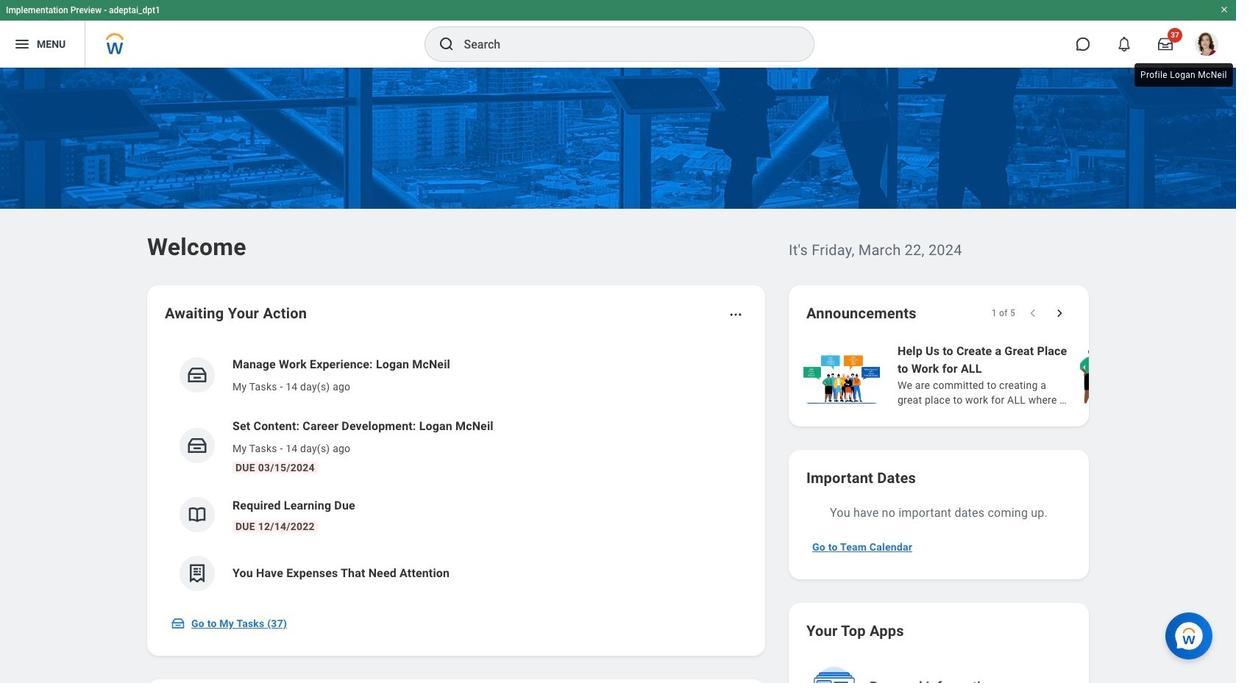 Task type: vqa. For each thing, say whether or not it's contained in the screenshot.
text edit image
no



Task type: describe. For each thing, give the bounding box(es) containing it.
inbox large image
[[1158, 37, 1173, 52]]

Search Workday  search field
[[464, 28, 783, 60]]

1 horizontal spatial list
[[801, 341, 1236, 409]]

related actions image
[[729, 308, 743, 322]]

close environment banner image
[[1220, 5, 1229, 14]]

dashboard expenses image
[[186, 563, 208, 585]]

0 vertical spatial inbox image
[[186, 364, 208, 386]]

justify image
[[13, 35, 31, 53]]

notifications large image
[[1117, 37, 1132, 52]]

book open image
[[186, 504, 208, 526]]



Task type: locate. For each thing, give the bounding box(es) containing it.
1 vertical spatial inbox image
[[186, 435, 208, 457]]

profile logan mcneil image
[[1195, 32, 1219, 59]]

chevron right small image
[[1052, 306, 1067, 321]]

tooltip
[[1132, 60, 1236, 90]]

2 vertical spatial inbox image
[[171, 617, 185, 631]]

banner
[[0, 0, 1236, 68]]

0 horizontal spatial list
[[165, 344, 748, 603]]

list
[[801, 341, 1236, 409], [165, 344, 748, 603]]

main content
[[0, 68, 1236, 684]]

inbox image
[[186, 364, 208, 386], [186, 435, 208, 457], [171, 617, 185, 631]]

chevron left small image
[[1026, 306, 1041, 321]]

search image
[[438, 35, 455, 53]]

status
[[992, 308, 1016, 319]]



